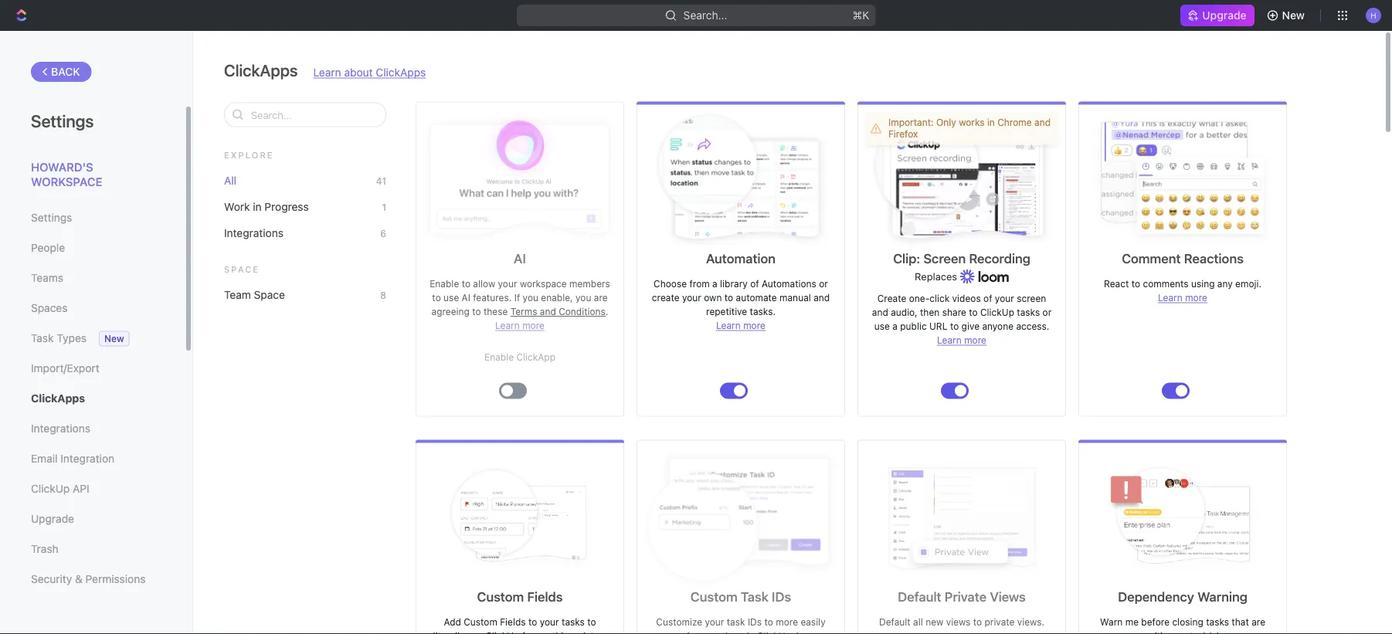 Task type: describe. For each thing, give the bounding box(es) containing it.
h
[[1371, 11, 1377, 20]]

custom fields
[[477, 589, 563, 605]]

clickapp
[[516, 352, 555, 362]]

dependency
[[1118, 589, 1194, 605]]

learn inside choose from a library of automations or create your own to automate manual and repetitive tasks. learn more
[[716, 320, 741, 331]]

your inside enable to allow your workspace members to use ai features. if you enable, you are agreeing to these
[[498, 279, 517, 289]]

members
[[569, 279, 610, 289]]

trash link
[[31, 536, 154, 562]]

use inside create one-click videos of your screen and audio, then share to clickup tasks or use a public url to give anyone access. learn more
[[874, 321, 890, 332]]

terms
[[510, 306, 537, 317]]

terms and conditions .
[[510, 306, 608, 317]]

to inside choose from a library of automations or create your own to automate manual and repetitive tasks. learn more
[[725, 292, 733, 303]]

reactions
[[1184, 251, 1244, 266]]

api
[[73, 482, 89, 495]]

new inside settings element
[[104, 333, 124, 344]]

learn more link down give in the right bottom of the page
[[937, 335, 987, 346]]

howard's workspace
[[31, 160, 102, 189]]

automation
[[706, 251, 776, 266]]

settings element
[[0, 31, 193, 634]]

custom for custom task ids
[[691, 589, 738, 605]]

0 vertical spatial space
[[224, 265, 260, 275]]

explore
[[224, 150, 274, 160]]

if
[[514, 292, 520, 303]]

custom task ids
[[691, 589, 791, 605]]

default for default private views
[[898, 589, 942, 605]]

new
[[926, 617, 944, 628]]

team space
[[224, 288, 285, 301]]

back link
[[31, 62, 92, 82]]

more inside the customize your task ids to more easily reference them in clickup, i
[[776, 617, 798, 628]]

all
[[913, 617, 923, 628]]

react to comments using any emoji. learn more
[[1104, 279, 1262, 303]]

tasks.
[[750, 306, 776, 317]]

1 horizontal spatial upgrade link
[[1181, 5, 1254, 26]]

repetitive
[[706, 306, 747, 317]]

teams link
[[31, 265, 154, 291]]

clickup,
[[757, 631, 794, 634]]

enable clickapp
[[484, 352, 555, 362]]

and inside choose from a library of automations or create your own to automate manual and repetitive tasks. learn more
[[814, 292, 830, 303]]

teams
[[31, 272, 63, 284]]

integration
[[60, 452, 114, 465]]

screen
[[924, 251, 966, 266]]

your inside create one-click videos of your screen and audio, then share to clickup tasks or use a public url to give anyone access. learn more
[[995, 293, 1014, 304]]

to left these
[[472, 306, 481, 317]]

public
[[900, 321, 927, 332]]

default all new views to private views.
[[879, 617, 1045, 628]]

new inside "new" 'button'
[[1282, 9, 1305, 22]]

2 you from the left
[[576, 292, 591, 303]]

give
[[962, 321, 980, 332]]

more inside choose from a library of automations or create your own to automate manual and repetitive tasks. learn more
[[743, 320, 766, 331]]

of for automations
[[750, 279, 759, 289]]

ids inside the customize your task ids to more easily reference them in clickup, i
[[748, 617, 762, 628]]

your inside the customize your task ids to more easily reference them in clickup, i
[[705, 617, 724, 628]]

all
[[224, 174, 236, 187]]

permissions
[[85, 573, 146, 586]]

default private views
[[898, 589, 1026, 605]]

warn me before closing tasks that are waiting on task(s).
[[1100, 617, 1266, 634]]

create
[[877, 293, 907, 304]]

1 horizontal spatial ids
[[772, 589, 791, 605]]

1 horizontal spatial task
[[741, 589, 769, 605]]

1 horizontal spatial integrations
[[224, 226, 284, 239]]

1
[[382, 202, 386, 213]]

to down share
[[950, 321, 959, 332]]

of for your
[[984, 293, 992, 304]]

agreeing
[[432, 306, 470, 317]]

react
[[1104, 279, 1129, 289]]

reference
[[678, 631, 719, 634]]

anyone
[[982, 321, 1014, 332]]

search...
[[683, 9, 727, 22]]

2 settings from the top
[[31, 211, 72, 224]]

clickup api link
[[31, 476, 154, 502]]

learn more
[[495, 320, 545, 331]]

on
[[1176, 631, 1187, 634]]

clickup inside create one-click videos of your screen and audio, then share to clickup tasks or use a public url to give anyone access. learn more
[[980, 307, 1014, 318]]

0 vertical spatial upgrade
[[1202, 9, 1247, 22]]

are inside enable to allow your workspace members to use ai features. if you enable, you are agreeing to these
[[594, 292, 608, 303]]

dependency warning
[[1118, 589, 1248, 605]]

private
[[985, 617, 1015, 628]]

in inside important: only works in chrome and firefox
[[987, 117, 995, 128]]

any
[[1218, 279, 1233, 289]]

firefox
[[889, 128, 918, 139]]

security & permissions link
[[31, 566, 154, 593]]

enable for enable to allow your workspace members to use ai features. if you enable, you are agreeing to these
[[430, 279, 459, 289]]

learn about clickapps link
[[313, 66, 426, 78]]

howard's
[[31, 160, 93, 173]]

using
[[1191, 279, 1215, 289]]

private
[[945, 589, 987, 605]]

a inside choose from a library of automations or create your own to automate manual and repetitive tasks. learn more
[[712, 279, 718, 289]]

these
[[484, 306, 508, 317]]

clickup inside settings element
[[31, 482, 70, 495]]

access.
[[1016, 321, 1049, 332]]

allow
[[473, 279, 495, 289]]

Search... text field
[[251, 103, 378, 126]]

learn about clickapps
[[313, 66, 426, 78]]

types
[[57, 332, 87, 345]]

spaces
[[31, 302, 68, 314]]

or inside choose from a library of automations or create your own to automate manual and repetitive tasks. learn more
[[819, 279, 828, 289]]

to right views at right
[[973, 617, 982, 628]]

new button
[[1261, 3, 1314, 28]]

recording
[[969, 251, 1031, 266]]

41
[[376, 176, 386, 187]]

tasks inside create one-click videos of your screen and audio, then share to clickup tasks or use a public url to give anyone access. learn more
[[1017, 307, 1040, 318]]

spaces link
[[31, 295, 154, 321]]

use inside enable to allow your workspace members to use ai features. if you enable, you are agreeing to these
[[444, 292, 459, 303]]

ai inside enable to allow your workspace members to use ai features. if you enable, you are agreeing to these
[[462, 292, 470, 303]]

people link
[[31, 235, 154, 261]]

task(s).
[[1190, 631, 1223, 634]]

team
[[224, 288, 251, 301]]

learn more link for automation
[[716, 320, 766, 331]]



Task type: vqa. For each thing, say whether or not it's contained in the screenshot.
1st Browser from the top of the page
no



Task type: locate. For each thing, give the bounding box(es) containing it.
your inside choose from a library of automations or create your own to automate manual and repetitive tasks. learn more
[[682, 292, 701, 303]]

2 custom from the left
[[691, 589, 738, 605]]

create one-click videos of your screen and audio, then share to clickup tasks or use a public url to give anyone access. learn more
[[872, 293, 1052, 346]]

create
[[652, 292, 680, 303]]

of inside create one-click videos of your screen and audio, then share to clickup tasks or use a public url to give anyone access. learn more
[[984, 293, 992, 304]]

learn more link down repetitive
[[716, 320, 766, 331]]

0 horizontal spatial upgrade
[[31, 513, 74, 525]]

workspace
[[31, 175, 102, 189]]

0 vertical spatial clickup
[[980, 307, 1014, 318]]

and right manual
[[814, 292, 830, 303]]

0 vertical spatial ai
[[514, 251, 526, 266]]

to inside "react to comments using any emoji. learn more"
[[1132, 279, 1140, 289]]

1 horizontal spatial clickup
[[980, 307, 1014, 318]]

integrations down work in progress on the left top
[[224, 226, 284, 239]]

upgrade link left "new" 'button'
[[1181, 5, 1254, 26]]

learn inside "react to comments using any emoji. learn more"
[[1158, 292, 1183, 303]]

h button
[[1361, 3, 1386, 28]]

to right the react
[[1132, 279, 1140, 289]]

enable inside enable to allow your workspace members to use ai features. if you enable, you are agreeing to these
[[430, 279, 459, 289]]

1 horizontal spatial tasks
[[1206, 617, 1229, 628]]

closing
[[1172, 617, 1204, 628]]

upgrade link
[[1181, 5, 1254, 26], [31, 506, 154, 532]]

.
[[606, 306, 608, 317]]

more down terms
[[522, 320, 545, 331]]

screen
[[1017, 293, 1046, 304]]

more up clickup,
[[776, 617, 798, 628]]

1 vertical spatial of
[[984, 293, 992, 304]]

you
[[523, 292, 538, 303], [576, 292, 591, 303]]

enable for enable clickapp
[[484, 352, 514, 362]]

0 horizontal spatial clickup
[[31, 482, 70, 495]]

1 horizontal spatial enable
[[484, 352, 514, 362]]

&
[[75, 573, 83, 586]]

enable left clickapp
[[484, 352, 514, 362]]

emoji.
[[1235, 279, 1262, 289]]

1 vertical spatial upgrade link
[[31, 506, 154, 532]]

warning
[[1198, 589, 1248, 605]]

custom up task
[[691, 589, 738, 605]]

learn down url at the right bottom of page
[[937, 335, 962, 346]]

in right the "works"
[[987, 117, 995, 128]]

1 vertical spatial tasks
[[1206, 617, 1229, 628]]

0 vertical spatial ids
[[772, 589, 791, 605]]

integrations inside integrations link
[[31, 422, 90, 435]]

about
[[344, 66, 373, 78]]

0 horizontal spatial integrations
[[31, 422, 90, 435]]

more
[[1185, 292, 1208, 303], [522, 320, 545, 331], [743, 320, 766, 331], [964, 335, 987, 346], [776, 617, 798, 628]]

clickup left api
[[31, 482, 70, 495]]

clip: screen recording
[[893, 251, 1031, 266]]

upgrade
[[1202, 9, 1247, 22], [31, 513, 74, 525]]

ai up agreeing
[[462, 292, 470, 303]]

clickup
[[980, 307, 1014, 318], [31, 482, 70, 495]]

0 horizontal spatial new
[[104, 333, 124, 344]]

views
[[946, 617, 971, 628]]

to left allow on the left
[[462, 279, 471, 289]]

1 vertical spatial use
[[874, 321, 890, 332]]

settings link
[[31, 205, 154, 231]]

import/export
[[31, 362, 99, 375]]

0 horizontal spatial tasks
[[1017, 307, 1040, 318]]

them
[[722, 631, 744, 634]]

1 horizontal spatial you
[[576, 292, 591, 303]]

0 vertical spatial new
[[1282, 9, 1305, 22]]

space right team
[[254, 288, 285, 301]]

0 horizontal spatial use
[[444, 292, 459, 303]]

1 horizontal spatial clickapps
[[224, 60, 298, 80]]

your down from
[[682, 292, 701, 303]]

0 vertical spatial of
[[750, 279, 759, 289]]

ids up clickup,
[[772, 589, 791, 605]]

1 vertical spatial are
[[1252, 617, 1266, 628]]

0 horizontal spatial enable
[[430, 279, 459, 289]]

1 horizontal spatial are
[[1252, 617, 1266, 628]]

to up clickup,
[[764, 617, 773, 628]]

ids
[[772, 589, 791, 605], [748, 617, 762, 628]]

or inside create one-click videos of your screen and audio, then share to clickup tasks or use a public url to give anyone access. learn more
[[1043, 307, 1052, 318]]

0 vertical spatial integrations
[[224, 226, 284, 239]]

1 vertical spatial settings
[[31, 211, 72, 224]]

0 horizontal spatial of
[[750, 279, 759, 289]]

settings up howard's
[[31, 110, 94, 131]]

learn inside create one-click videos of your screen and audio, then share to clickup tasks or use a public url to give anyone access. learn more
[[937, 335, 962, 346]]

0 horizontal spatial clickapps
[[31, 392, 85, 405]]

integrations link
[[31, 416, 154, 442]]

clickapps down import/export
[[31, 392, 85, 405]]

upgrade inside settings element
[[31, 513, 74, 525]]

your up reference
[[705, 617, 724, 628]]

clickup api
[[31, 482, 89, 495]]

use up agreeing
[[444, 292, 459, 303]]

upgrade left "new" 'button'
[[1202, 9, 1247, 22]]

conditions
[[559, 306, 606, 317]]

more down give in the right bottom of the page
[[964, 335, 987, 346]]

new
[[1282, 9, 1305, 22], [104, 333, 124, 344]]

task
[[727, 617, 745, 628]]

1 vertical spatial in
[[253, 200, 262, 213]]

space up team
[[224, 265, 260, 275]]

1 horizontal spatial of
[[984, 293, 992, 304]]

learn down repetitive
[[716, 320, 741, 331]]

are up .
[[594, 292, 608, 303]]

features.
[[473, 292, 512, 303]]

of up automate
[[750, 279, 759, 289]]

upgrade link down the clickup api link
[[31, 506, 154, 532]]

0 vertical spatial use
[[444, 292, 459, 303]]

ids right task
[[748, 617, 762, 628]]

and inside create one-click videos of your screen and audio, then share to clickup tasks or use a public url to give anyone access. learn more
[[872, 307, 888, 318]]

tasks down screen
[[1017, 307, 1040, 318]]

comments
[[1143, 279, 1189, 289]]

1 settings from the top
[[31, 110, 94, 131]]

of right videos
[[984, 293, 992, 304]]

enable
[[430, 279, 459, 289], [484, 352, 514, 362]]

library
[[720, 279, 748, 289]]

email
[[31, 452, 58, 465]]

1 vertical spatial ai
[[462, 292, 470, 303]]

a up own
[[712, 279, 718, 289]]

0 horizontal spatial in
[[253, 200, 262, 213]]

learn
[[313, 66, 341, 78], [1158, 292, 1183, 303], [495, 320, 520, 331], [716, 320, 741, 331], [937, 335, 962, 346]]

in inside the customize your task ids to more easily reference them in clickup, i
[[747, 631, 755, 634]]

task up task
[[741, 589, 769, 605]]

custom left fields on the bottom left
[[477, 589, 524, 605]]

to inside the customize your task ids to more easily reference them in clickup, i
[[764, 617, 773, 628]]

2 horizontal spatial clickapps
[[376, 66, 426, 78]]

0 horizontal spatial ai
[[462, 292, 470, 303]]

import/export link
[[31, 355, 154, 382]]

automate
[[736, 292, 777, 303]]

1 horizontal spatial new
[[1282, 9, 1305, 22]]

task inside settings element
[[31, 332, 54, 345]]

and inside important: only works in chrome and firefox
[[1035, 117, 1051, 128]]

task left types
[[31, 332, 54, 345]]

0 horizontal spatial are
[[594, 292, 608, 303]]

you up 'conditions'
[[576, 292, 591, 303]]

0 vertical spatial a
[[712, 279, 718, 289]]

automations
[[762, 279, 817, 289]]

tasks inside warn me before closing tasks that are waiting on task(s).
[[1206, 617, 1229, 628]]

that
[[1232, 617, 1249, 628]]

chrome
[[998, 117, 1032, 128]]

clip:
[[893, 251, 920, 266]]

learn more link for ai
[[495, 320, 545, 331]]

replaces
[[915, 271, 960, 282]]

enable to allow your workspace members to use ai features. if you enable, you are agreeing to these
[[430, 279, 610, 317]]

or up access.
[[1043, 307, 1052, 318]]

0 horizontal spatial ids
[[748, 617, 762, 628]]

1 vertical spatial new
[[104, 333, 124, 344]]

1 vertical spatial clickup
[[31, 482, 70, 495]]

clickapps inside settings element
[[31, 392, 85, 405]]

a down audio,
[[893, 321, 898, 332]]

in
[[987, 117, 995, 128], [253, 200, 262, 213], [747, 631, 755, 634]]

clickapps
[[224, 60, 298, 80], [376, 66, 426, 78], [31, 392, 85, 405]]

0 horizontal spatial custom
[[477, 589, 524, 605]]

are inside warn me before closing tasks that are waiting on task(s).
[[1252, 617, 1266, 628]]

0 vertical spatial tasks
[[1017, 307, 1040, 318]]

fields
[[527, 589, 563, 605]]

use down create
[[874, 321, 890, 332]]

security
[[31, 573, 72, 586]]

0 vertical spatial or
[[819, 279, 828, 289]]

learn left about
[[313, 66, 341, 78]]

progress
[[265, 200, 309, 213]]

to up repetitive
[[725, 292, 733, 303]]

comment reactions
[[1122, 251, 1244, 266]]

people
[[31, 241, 65, 254]]

custom for custom fields
[[477, 589, 524, 605]]

1 horizontal spatial custom
[[691, 589, 738, 605]]

1 horizontal spatial ai
[[514, 251, 526, 266]]

0 horizontal spatial you
[[523, 292, 538, 303]]

terms and conditions link
[[510, 306, 606, 317]]

settings up people
[[31, 211, 72, 224]]

0 horizontal spatial task
[[31, 332, 54, 345]]

in right them
[[747, 631, 755, 634]]

integrations
[[224, 226, 284, 239], [31, 422, 90, 435]]

and down enable,
[[540, 306, 556, 317]]

0 horizontal spatial a
[[712, 279, 718, 289]]

1 horizontal spatial a
[[893, 321, 898, 332]]

1 vertical spatial default
[[879, 617, 911, 628]]

and down create
[[872, 307, 888, 318]]

learn more link down comments
[[1158, 292, 1208, 303]]

2 horizontal spatial in
[[987, 117, 995, 128]]

clickapps up search... text box
[[224, 60, 298, 80]]

1 custom from the left
[[477, 589, 524, 605]]

you right if
[[523, 292, 538, 303]]

task types
[[31, 332, 87, 345]]

1 horizontal spatial upgrade
[[1202, 9, 1247, 22]]

trash
[[31, 543, 59, 556]]

enable up agreeing
[[430, 279, 459, 289]]

1 horizontal spatial use
[[874, 321, 890, 332]]

1 vertical spatial a
[[893, 321, 898, 332]]

use
[[444, 292, 459, 303], [874, 321, 890, 332]]

1 vertical spatial enable
[[484, 352, 514, 362]]

more inside create one-click videos of your screen and audio, then share to clickup tasks or use a public url to give anyone access. learn more
[[964, 335, 987, 346]]

warn
[[1100, 617, 1123, 628]]

url
[[929, 321, 948, 332]]

0 vertical spatial in
[[987, 117, 995, 128]]

in right the work
[[253, 200, 262, 213]]

0 horizontal spatial upgrade link
[[31, 506, 154, 532]]

back
[[51, 65, 80, 78]]

1 vertical spatial integrations
[[31, 422, 90, 435]]

1 vertical spatial upgrade
[[31, 513, 74, 525]]

are right that
[[1252, 617, 1266, 628]]

0 horizontal spatial or
[[819, 279, 828, 289]]

customize
[[656, 617, 702, 628]]

0 vertical spatial task
[[31, 332, 54, 345]]

default left all
[[879, 617, 911, 628]]

upgrade down clickup api
[[31, 513, 74, 525]]

more down tasks. on the right
[[743, 320, 766, 331]]

0 vertical spatial default
[[898, 589, 942, 605]]

clickup up anyone
[[980, 307, 1014, 318]]

are
[[594, 292, 608, 303], [1252, 617, 1266, 628]]

more down using
[[1185, 292, 1208, 303]]

1 vertical spatial ids
[[748, 617, 762, 628]]

1 vertical spatial task
[[741, 589, 769, 605]]

work in progress
[[224, 200, 309, 213]]

before
[[1141, 617, 1170, 628]]

0 vertical spatial are
[[594, 292, 608, 303]]

learn more link for comment reactions
[[1158, 292, 1208, 303]]

clickapps right about
[[376, 66, 426, 78]]

default for default all new views to private views.
[[879, 617, 911, 628]]

1 horizontal spatial or
[[1043, 307, 1052, 318]]

your left screen
[[995, 293, 1014, 304]]

more inside "react to comments using any emoji. learn more"
[[1185, 292, 1208, 303]]

and right chrome
[[1035, 117, 1051, 128]]

learn down these
[[495, 320, 520, 331]]

ai
[[514, 251, 526, 266], [462, 292, 470, 303]]

a inside create one-click videos of your screen and audio, then share to clickup tasks or use a public url to give anyone access. learn more
[[893, 321, 898, 332]]

0 vertical spatial settings
[[31, 110, 94, 131]]

1 vertical spatial space
[[254, 288, 285, 301]]

default up all
[[898, 589, 942, 605]]

views
[[990, 589, 1026, 605]]

integrations up email integration on the left bottom
[[31, 422, 90, 435]]

⌘k
[[852, 9, 869, 22]]

or right automations
[[819, 279, 828, 289]]

your up if
[[498, 279, 517, 289]]

learn more link down terms
[[495, 320, 545, 331]]

work
[[224, 200, 250, 213]]

workspace
[[520, 279, 567, 289]]

1 you from the left
[[523, 292, 538, 303]]

important: only works in chrome and firefox
[[889, 117, 1051, 139]]

2 vertical spatial in
[[747, 631, 755, 634]]

a
[[712, 279, 718, 289], [893, 321, 898, 332]]

of inside choose from a library of automations or create your own to automate manual and repetitive tasks. learn more
[[750, 279, 759, 289]]

ai up the workspace
[[514, 251, 526, 266]]

tasks up task(s).
[[1206, 617, 1229, 628]]

to up agreeing
[[432, 292, 441, 303]]

1 horizontal spatial in
[[747, 631, 755, 634]]

choose
[[654, 279, 687, 289]]

learn down comments
[[1158, 292, 1183, 303]]

0 vertical spatial enable
[[430, 279, 459, 289]]

videos
[[952, 293, 981, 304]]

1 vertical spatial or
[[1043, 307, 1052, 318]]

to up give in the right bottom of the page
[[969, 307, 978, 318]]

click
[[930, 293, 950, 304]]

works
[[959, 117, 985, 128]]

0 vertical spatial upgrade link
[[1181, 5, 1254, 26]]

default
[[898, 589, 942, 605], [879, 617, 911, 628]]



